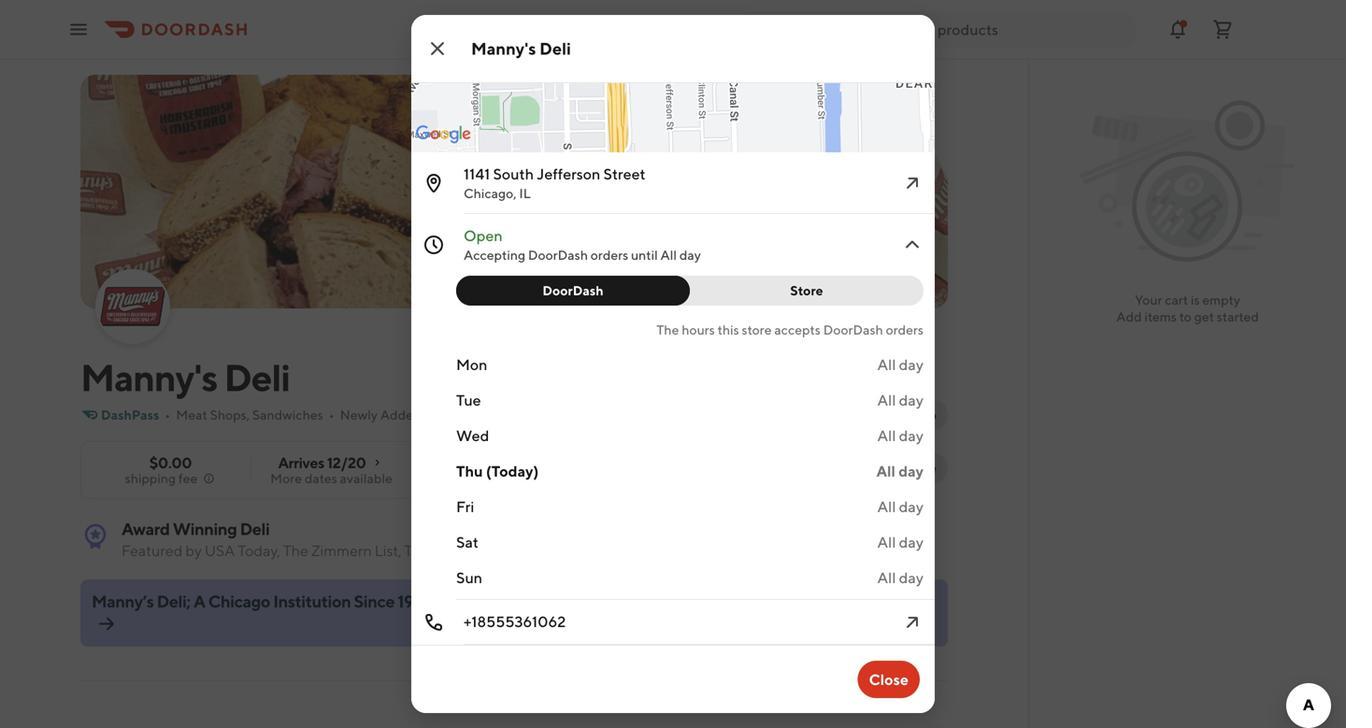 Task type: vqa. For each thing, say whether or not it's contained in the screenshot.
Popular in 'button'
no



Task type: locate. For each thing, give the bounding box(es) containing it.
1 horizontal spatial more
[[877, 407, 910, 423]]

store
[[790, 283, 823, 298]]

more left dates
[[270, 471, 302, 486]]

doordash up doordash button
[[528, 247, 588, 263]]

day for thu (today)
[[899, 462, 924, 480]]

zimmern
[[311, 542, 372, 560]]

award
[[122, 519, 170, 539]]

click item image up click item icon
[[901, 172, 924, 194]]

available
[[340, 471, 393, 486]]

manny's deli inside dialog
[[471, 38, 571, 58]]

all for thu (today)
[[876, 462, 896, 480]]

thu (today)
[[456, 462, 539, 480]]

0 vertical spatial more
[[877, 407, 910, 423]]

accepts
[[774, 322, 821, 338]]

doordash down "open accepting doordash orders until all day"
[[543, 283, 604, 298]]

0 horizontal spatial more
[[270, 471, 302, 486]]

1 vertical spatial click item image
[[901, 611, 924, 634]]

more for more info
[[877, 407, 910, 423]]

day
[[680, 247, 701, 263], [899, 356, 924, 374], [899, 391, 924, 409], [899, 427, 924, 445], [899, 462, 924, 480], [899, 498, 924, 516], [899, 533, 924, 551], [899, 569, 924, 587]]

sandwiches
[[252, 407, 323, 423]]

fri
[[456, 498, 474, 516]]

accepting
[[464, 247, 526, 263]]

0 vertical spatial deli
[[540, 38, 571, 58]]

by
[[185, 542, 202, 560]]

• left "newly"
[[329, 407, 334, 423]]

+18555361062
[[464, 613, 566, 631]]

all
[[661, 247, 677, 263], [877, 356, 896, 374], [877, 391, 896, 409], [877, 427, 896, 445], [876, 462, 896, 480], [877, 498, 896, 516], [877, 533, 896, 551], [877, 569, 896, 587]]

featured
[[122, 542, 183, 560]]

fee
[[178, 471, 198, 486]]

thu
[[456, 462, 483, 480]]

0 vertical spatial manny's deli
[[471, 38, 571, 58]]

the
[[657, 322, 679, 338], [283, 542, 308, 560], [404, 542, 430, 560]]

1 vertical spatial more
[[270, 471, 302, 486]]

all for tue
[[877, 391, 896, 409]]

deli;
[[157, 591, 191, 611]]

all day for thu (today)
[[876, 462, 924, 480]]

manny's
[[471, 38, 536, 58], [80, 355, 217, 400]]

doordash right accepts
[[823, 322, 883, 338]]

0 horizontal spatial •
[[165, 407, 170, 423]]

manny's
[[92, 591, 154, 611]]

items
[[1145, 309, 1177, 324]]

all day
[[877, 356, 924, 374], [877, 391, 924, 409], [877, 427, 924, 445], [876, 462, 924, 480], [877, 498, 924, 516], [877, 533, 924, 551], [877, 569, 924, 587]]

day for sun
[[899, 569, 924, 587]]

all for fri
[[877, 498, 896, 516]]

store
[[742, 322, 772, 338]]

more left 'info' on the bottom right of page
[[877, 407, 910, 423]]

award winning deli featured by usa today, the zimmern list, the huffington post and more
[[122, 519, 604, 560]]

manny's right close manny's deli icon
[[471, 38, 536, 58]]

•
[[165, 407, 170, 423], [329, 407, 334, 423]]

shops,
[[210, 407, 250, 423]]

close manny's deli image
[[426, 37, 449, 60]]

1 horizontal spatial •
[[329, 407, 334, 423]]

2 horizontal spatial the
[[657, 322, 679, 338]]

open accepting doordash orders until all day
[[464, 227, 701, 263]]

manny's deli up meat
[[80, 355, 290, 400]]

added
[[380, 407, 421, 423]]

tue
[[456, 391, 481, 409]]

1 horizontal spatial orders
[[886, 322, 924, 338]]

orders
[[591, 247, 628, 263], [886, 322, 924, 338]]

manny's deli right close manny's deli icon
[[471, 38, 571, 58]]

1141 south jefferson street chicago, il
[[464, 165, 646, 201]]

doordash
[[528, 247, 588, 263], [543, 283, 604, 298], [823, 322, 883, 338]]

manny's deli
[[471, 38, 571, 58], [80, 355, 290, 400]]

manny's deli; a chicago institution since 1942
[[92, 591, 432, 611]]

1 horizontal spatial manny's
[[471, 38, 536, 58]]

more info
[[877, 407, 937, 423]]

0 vertical spatial orders
[[591, 247, 628, 263]]

dates
[[305, 471, 337, 486]]

map region
[[282, 0, 1000, 231]]

0 vertical spatial doordash
[[528, 247, 588, 263]]

1942
[[398, 591, 432, 611]]

more inside more info button
[[877, 407, 910, 423]]

• left meat
[[165, 407, 170, 423]]

1 vertical spatial manny's deli
[[80, 355, 290, 400]]

1 horizontal spatial manny's deli
[[471, 38, 571, 58]]

is
[[1191, 292, 1200, 308]]

street
[[604, 165, 646, 183]]

more for more dates available
[[270, 471, 302, 486]]

all for wed
[[877, 427, 896, 445]]

all day for mon
[[877, 356, 924, 374]]

save button
[[870, 453, 948, 483]]

click item image
[[901, 172, 924, 194], [901, 611, 924, 634]]

doordash inside button
[[543, 283, 604, 298]]

all day for wed
[[877, 427, 924, 445]]

orders left until
[[591, 247, 628, 263]]

deli
[[540, 38, 571, 58], [224, 355, 290, 400], [240, 519, 270, 539]]

manny's deli image
[[80, 75, 948, 309], [97, 271, 168, 342]]

1 vertical spatial doordash
[[543, 283, 604, 298]]

1 vertical spatial deli
[[224, 355, 290, 400]]

orders up more info
[[886, 322, 924, 338]]

2 vertical spatial deli
[[240, 519, 270, 539]]

get
[[1194, 309, 1214, 324]]

day for tue
[[899, 391, 924, 409]]

0 horizontal spatial orders
[[591, 247, 628, 263]]

today,
[[238, 542, 280, 560]]

more
[[877, 407, 910, 423], [270, 471, 302, 486]]

2 click item image from the top
[[901, 611, 924, 634]]

0 horizontal spatial manny's
[[80, 355, 217, 400]]

the right list,
[[404, 542, 430, 560]]

0 vertical spatial manny's
[[471, 38, 536, 58]]

add
[[1117, 309, 1142, 324]]

manny's up dashpass •
[[80, 355, 217, 400]]

the right today, at the bottom left
[[283, 542, 308, 560]]

empty
[[1202, 292, 1241, 308]]

click item image up close
[[901, 611, 924, 634]]

info
[[912, 407, 937, 423]]

more
[[569, 542, 604, 560]]

0 vertical spatial click item image
[[901, 172, 924, 194]]

orders inside "open accepting doordash orders until all day"
[[591, 247, 628, 263]]

more dates available image
[[370, 455, 385, 470]]

0 items, open order cart image
[[1212, 18, 1234, 41]]

day for fri
[[899, 498, 924, 516]]

the left hours at the top right
[[657, 322, 679, 338]]

0 horizontal spatial manny's deli
[[80, 355, 290, 400]]

all day for sun
[[877, 569, 924, 587]]

your
[[1135, 292, 1162, 308]]

arrives 12/20
[[278, 454, 366, 472]]



Task type: describe. For each thing, give the bounding box(es) containing it.
0 horizontal spatial the
[[283, 542, 308, 560]]

close button
[[858, 661, 920, 698]]

1 click item image from the top
[[901, 172, 924, 194]]

cart
[[1165, 292, 1188, 308]]

and
[[541, 542, 566, 560]]

notification bell image
[[1167, 18, 1189, 41]]

south
[[493, 165, 534, 183]]

1 vertical spatial orders
[[886, 322, 924, 338]]

manny's inside dialog
[[471, 38, 536, 58]]

deli inside dialog
[[540, 38, 571, 58]]

1 horizontal spatial the
[[404, 542, 430, 560]]

a
[[193, 591, 205, 611]]

usa
[[205, 542, 235, 560]]

Store button
[[679, 276, 924, 306]]

save
[[908, 460, 937, 476]]

arrives
[[278, 454, 324, 472]]

1141
[[464, 165, 490, 183]]

all inside "open accepting doordash orders until all day"
[[661, 247, 677, 263]]

institution
[[273, 591, 351, 611]]

post
[[508, 542, 538, 560]]

jefferson
[[537, 165, 601, 183]]

to
[[1180, 309, 1192, 324]]

all day for fri
[[877, 498, 924, 516]]

shipping
[[125, 471, 176, 486]]

more info button
[[847, 400, 948, 430]]

the inside manny's deli dialog
[[657, 322, 679, 338]]

huffington
[[433, 542, 505, 560]]

all for mon
[[877, 356, 896, 374]]

deli inside award winning deli featured by usa today, the zimmern list, the huffington post and more
[[240, 519, 270, 539]]

hours
[[682, 322, 715, 338]]

open menu image
[[67, 18, 90, 41]]

close
[[869, 671, 909, 689]]

meat shops, sandwiches
[[176, 407, 323, 423]]

open
[[464, 227, 503, 244]]

doordash inside "open accepting doordash orders until all day"
[[528, 247, 588, 263]]

newly
[[340, 407, 378, 423]]

since
[[354, 591, 395, 611]]

DoorDash button
[[456, 276, 690, 306]]

this
[[718, 322, 739, 338]]

the hours this store accepts doordash orders
[[657, 322, 924, 338]]

$0.00
[[149, 454, 192, 472]]

powered by google image
[[416, 125, 471, 144]]

il
[[519, 186, 531, 201]]

day for mon
[[899, 356, 924, 374]]

until
[[631, 247, 658, 263]]

your cart is empty add items to get started
[[1117, 292, 1259, 324]]

hour options option group
[[456, 276, 924, 306]]

dashpass
[[101, 407, 159, 423]]

meat
[[176, 407, 207, 423]]

(today)
[[486, 462, 539, 480]]

more dates available
[[270, 471, 393, 486]]

1 vertical spatial manny's
[[80, 355, 217, 400]]

2 vertical spatial doordash
[[823, 322, 883, 338]]

mon
[[456, 356, 488, 374]]

click item image
[[901, 234, 924, 256]]

winning
[[173, 519, 237, 539]]

started
[[1217, 309, 1259, 324]]

wed
[[456, 427, 489, 445]]

all for sun
[[877, 569, 896, 587]]

all for sat
[[877, 533, 896, 551]]

• newly added
[[329, 407, 421, 423]]

chicago,
[[464, 186, 517, 201]]

day for sat
[[899, 533, 924, 551]]

day for wed
[[899, 427, 924, 445]]

all day for sat
[[877, 533, 924, 551]]

day inside "open accepting doordash orders until all day"
[[680, 247, 701, 263]]

2 • from the left
[[329, 407, 334, 423]]

shipping fee
[[125, 471, 198, 486]]

sat
[[456, 533, 479, 551]]

1 • from the left
[[165, 407, 170, 423]]

all day for tue
[[877, 391, 924, 409]]

list,
[[375, 542, 402, 560]]

manny's deli dialog
[[282, 0, 1000, 713]]

chicago
[[208, 591, 270, 611]]

dashpass •
[[101, 407, 170, 423]]

12/20
[[327, 454, 366, 472]]

sun
[[456, 569, 482, 587]]



